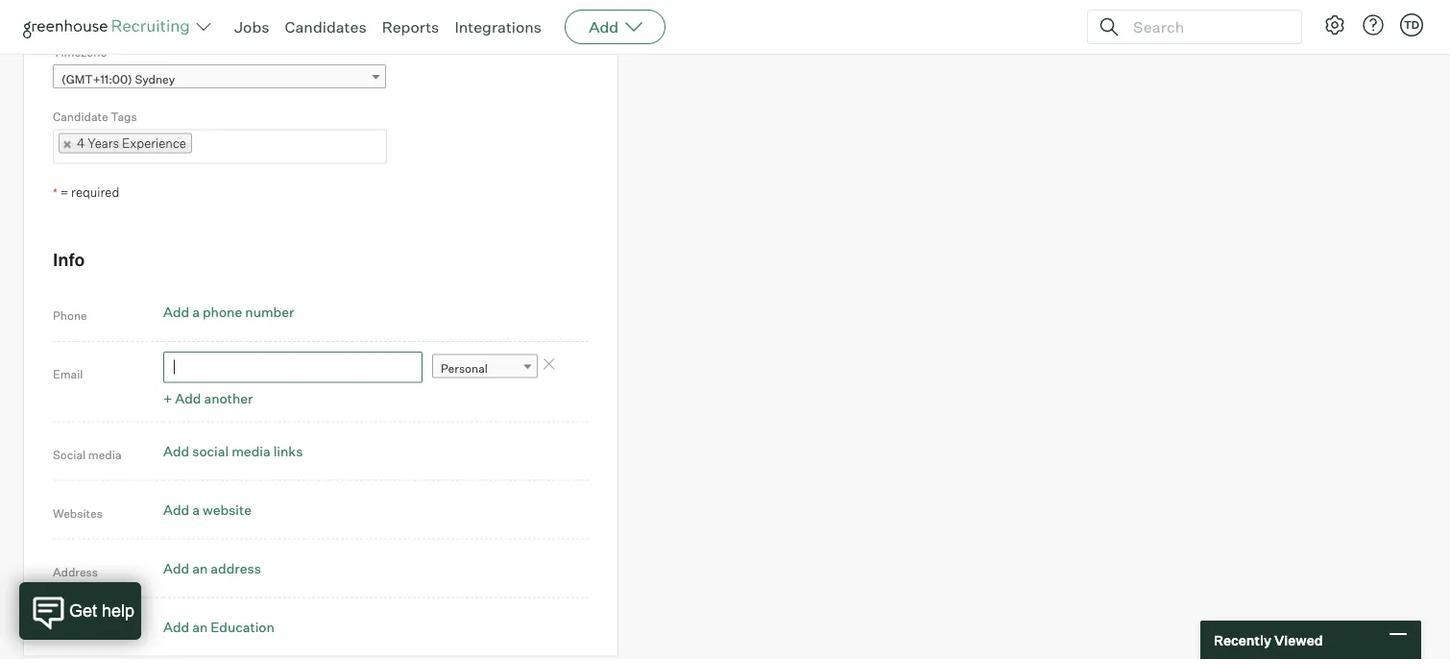 Task type: vqa. For each thing, say whether or not it's contained in the screenshot.
the topmost an
yes



Task type: describe. For each thing, give the bounding box(es) containing it.
greenhouse recruiting image
[[23, 15, 196, 38]]

candidate
[[53, 109, 108, 124]]

candidates
[[285, 17, 367, 37]]

*
[[53, 185, 57, 200]]

add for add an address
[[163, 559, 189, 576]]

integrations
[[455, 17, 542, 37]]

configure image
[[1324, 13, 1347, 37]]

experience
[[122, 135, 186, 151]]

integrations link
[[455, 17, 542, 37]]

address
[[211, 559, 261, 576]]

add for add
[[589, 17, 619, 37]]

number
[[245, 304, 294, 320]]

add for add a phone number
[[163, 304, 189, 320]]

sydney
[[135, 71, 175, 86]]

add an education
[[163, 618, 275, 635]]

+ add another
[[163, 390, 253, 407]]

add a phone number
[[163, 304, 294, 320]]

add button
[[565, 10, 666, 44]]

add a website link
[[163, 501, 252, 518]]

1 horizontal spatial media
[[232, 442, 271, 459]]

=
[[60, 184, 68, 200]]

td button
[[1397, 10, 1428, 40]]

personal
[[441, 361, 488, 376]]

add an address link
[[163, 559, 261, 576]]

websites
[[53, 506, 103, 520]]

* = required
[[53, 184, 119, 200]]

0 horizontal spatial media
[[88, 447, 122, 461]]

(gmt+11:00)
[[61, 71, 132, 86]]

add social media links
[[163, 442, 303, 459]]

add an address
[[163, 559, 261, 576]]

phone
[[53, 308, 87, 323]]

a for website
[[192, 501, 200, 518]]

address
[[53, 564, 98, 579]]

add social media links link
[[163, 442, 303, 459]]

add a website
[[163, 501, 252, 518]]

phone
[[203, 304, 242, 320]]



Task type: locate. For each thing, give the bounding box(es) containing it.
1 vertical spatial a
[[192, 501, 200, 518]]

+
[[163, 390, 172, 407]]

viewed
[[1275, 632, 1324, 648]]

add for add an education
[[163, 618, 189, 635]]

2 a from the top
[[192, 501, 200, 518]]

0 horizontal spatial education
[[53, 623, 108, 637]]

1 vertical spatial an
[[192, 618, 208, 635]]

a for phone
[[192, 304, 200, 320]]

4
[[77, 135, 85, 151]]

Search text field
[[1129, 13, 1285, 41]]

an
[[192, 559, 208, 576], [192, 618, 208, 635]]

0 vertical spatial an
[[192, 559, 208, 576]]

+ add another link
[[163, 390, 253, 407]]

candidate tags
[[53, 109, 137, 124]]

recently viewed
[[1214, 632, 1324, 648]]

social media
[[53, 447, 122, 461]]

add a phone number link
[[163, 304, 294, 320]]

education
[[211, 618, 275, 635], [53, 623, 108, 637]]

media
[[232, 442, 271, 459], [88, 447, 122, 461]]

a
[[192, 304, 200, 320], [192, 501, 200, 518]]

None text field
[[163, 352, 423, 383]]

links
[[274, 442, 303, 459]]

add
[[589, 17, 619, 37], [163, 304, 189, 320], [175, 390, 201, 407], [163, 442, 189, 459], [163, 501, 189, 518], [163, 559, 189, 576], [163, 618, 189, 635]]

personal link
[[432, 354, 538, 382]]

info
[[53, 249, 85, 270]]

social
[[53, 447, 86, 461]]

1 an from the top
[[192, 559, 208, 576]]

1 horizontal spatial education
[[211, 618, 275, 635]]

add for add a website
[[163, 501, 189, 518]]

years
[[88, 135, 119, 151]]

social
[[192, 442, 229, 459]]

website
[[203, 501, 252, 518]]

an for education
[[192, 618, 208, 635]]

reports
[[382, 17, 439, 37]]

tags
[[111, 109, 137, 124]]

required
[[71, 184, 119, 200]]

an left address
[[192, 559, 208, 576]]

timezone
[[53, 44, 107, 59]]

candidates link
[[285, 17, 367, 37]]

add an education link
[[163, 618, 275, 635]]

4 years experience
[[77, 135, 186, 151]]

a left website
[[192, 501, 200, 518]]

another
[[204, 390, 253, 407]]

jobs
[[234, 17, 270, 37]]

td button
[[1401, 13, 1424, 37]]

0 vertical spatial a
[[192, 304, 200, 320]]

an for address
[[192, 559, 208, 576]]

1 a from the top
[[192, 304, 200, 320]]

an down add an address
[[192, 618, 208, 635]]

jobs link
[[234, 17, 270, 37]]

media right social
[[88, 447, 122, 461]]

reports link
[[382, 17, 439, 37]]

td
[[1405, 18, 1420, 31]]

recently
[[1214, 632, 1272, 648]]

(gmt+11:00) sydney link
[[53, 64, 386, 92]]

a left phone
[[192, 304, 200, 320]]

2 an from the top
[[192, 618, 208, 635]]

email
[[53, 367, 83, 381]]

add for add social media links
[[163, 442, 189, 459]]

(gmt+11:00) sydney
[[61, 71, 175, 86]]

add inside popup button
[[589, 17, 619, 37]]

media left links
[[232, 442, 271, 459]]

None text field
[[53, 0, 372, 23], [192, 131, 211, 162], [53, 0, 372, 23], [192, 131, 211, 162]]



